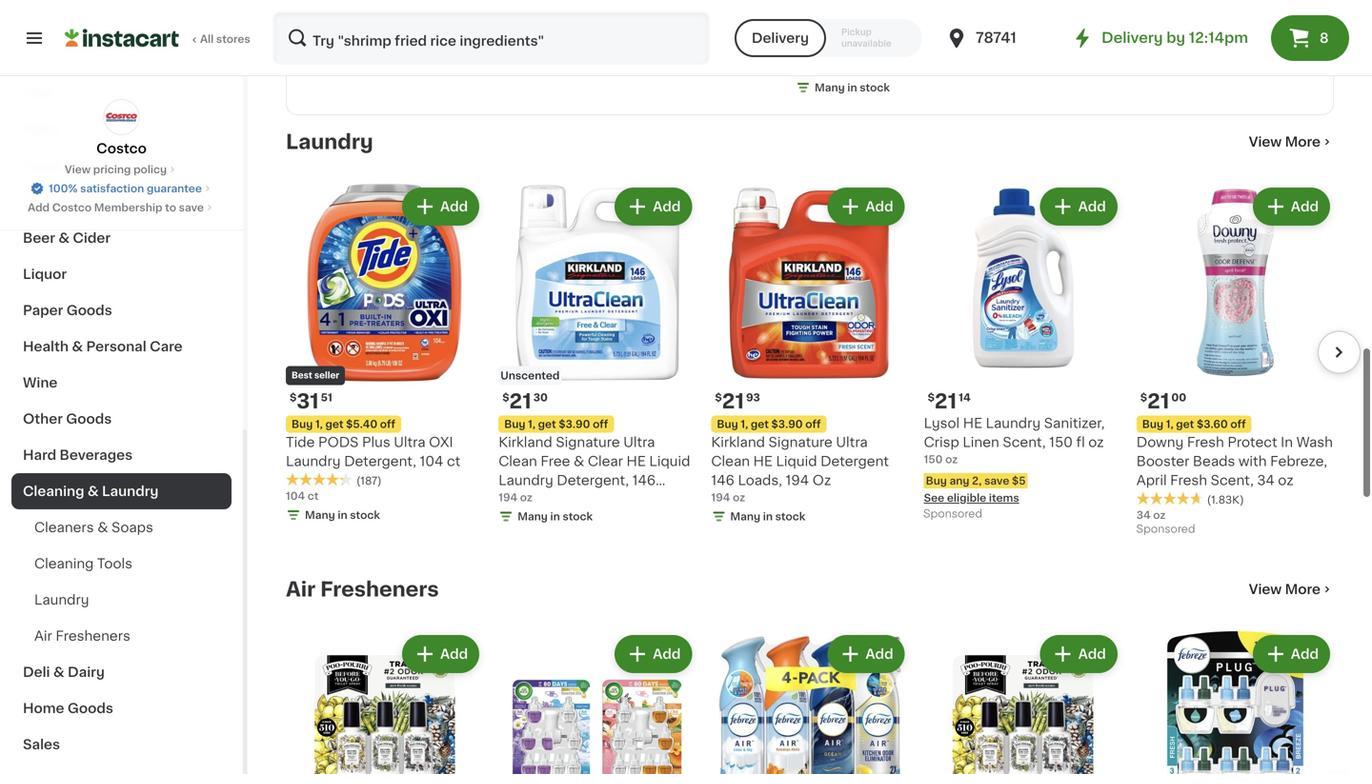 Task type: describe. For each thing, give the bounding box(es) containing it.
off for $ 21 93
[[806, 419, 821, 430]]

& for personal
[[72, 340, 83, 354]]

get for $ 31 51
[[325, 419, 344, 430]]

add inside add costco membership to save link
[[28, 203, 50, 213]]

$ for $ 21 30
[[502, 392, 509, 403]]

buy any 2, save $5 see eligible items
[[924, 476, 1026, 503]]

delivery by 12:14pm link
[[1071, 27, 1248, 50]]

see
[[924, 493, 945, 503]]

100%
[[49, 183, 78, 194]]

buy 1, get $3.90 off for $ 21 93
[[717, 419, 821, 430]]

protect
[[1228, 436, 1278, 449]]

21 for $ 21 00
[[1148, 392, 1170, 412]]

0 vertical spatial 150
[[1049, 436, 1073, 449]]

off for $ 21 00
[[1231, 419, 1246, 430]]

$3.90 for $ 21 93
[[772, 419, 803, 430]]

buy for $ 21 93
[[717, 419, 738, 430]]

1 horizontal spatial air
[[286, 580, 316, 600]]

view more for laundry
[[1249, 135, 1321, 149]]

care
[[150, 340, 183, 354]]

membership
[[94, 203, 162, 213]]

cleaning for cleaning tools
[[34, 558, 94, 571]]

$ for $ 21 00
[[1141, 392, 1148, 403]]

pricing
[[93, 164, 131, 175]]

best
[[292, 371, 312, 380]]

view pricing policy link
[[65, 162, 178, 177]]

guarantee
[[147, 183, 202, 194]]

0 horizontal spatial 150
[[924, 454, 943, 465]]

buy 1, get $5.40 off
[[292, 419, 396, 430]]

oxi
[[429, 436, 453, 449]]

eligible
[[947, 493, 987, 503]]

personal
[[86, 340, 146, 354]]

disinfecting
[[843, 0, 924, 2]]

34 inside the downy fresh protect in wash booster beads with febreze, april fresh scent, 34 oz
[[1257, 474, 1275, 487]]

30
[[533, 392, 548, 403]]

$ 21 93
[[715, 392, 760, 412]]

425
[[796, 27, 822, 41]]

x
[[1119, 25, 1126, 36]]

view for laundry
[[1249, 135, 1282, 149]]

baby
[[23, 123, 59, 136]]

sales link
[[11, 727, 232, 763]]

oz inside the downy fresh protect in wash booster beads with febreze, april fresh scent, 34 oz
[[1278, 474, 1294, 487]]

scent, inside lysol he laundry sanitizer, crisp linen scent, 150 fl oz 150 oz
[[1003, 436, 1046, 449]]

1 vertical spatial air
[[34, 630, 52, 643]]

0 vertical spatial fresheners
[[320, 580, 439, 600]]

delivery button
[[735, 19, 826, 57]]

(1.83k)
[[1207, 495, 1244, 505]]

2,
[[972, 476, 982, 486]]

194 inside kirkland signature ultra clean free & clear he liquid laundry detergent, 146 loads, 194 fl oz
[[542, 493, 565, 506]]

& for soaps
[[97, 521, 108, 535]]

$ for $ 31 51
[[290, 392, 297, 403]]

146 inside kirkland signature ultra clean free & clear he liquid laundry detergent, 146 loads, 194 fl oz
[[632, 474, 656, 487]]

product group containing 31
[[286, 184, 483, 527]]

Search field
[[274, 13, 708, 63]]

kirkland for he
[[711, 436, 765, 449]]

$ for $ 21 93
[[715, 392, 722, 403]]

100% satisfaction guarantee
[[49, 183, 202, 194]]

(187)
[[356, 476, 382, 486]]

costco logo image
[[103, 99, 140, 135]]

more for air fresheners
[[1285, 583, 1321, 596]]

clean for he
[[711, 455, 750, 468]]

free
[[541, 455, 570, 468]]

other
[[23, 413, 63, 426]]

get for $ 21 30
[[538, 419, 556, 430]]

1, for $ 31 51
[[315, 419, 323, 430]]

any
[[950, 476, 970, 486]]

pets link
[[11, 75, 232, 112]]

liquid inside kirkland signature ultra clean free & clear he liquid laundry detergent, 146 loads, 194 fl oz
[[649, 455, 690, 468]]

laundry inside tide pods plus ultra oxi laundry detergent, 104 ct
[[286, 455, 341, 468]]

2
[[1110, 25, 1117, 36]]

detergent
[[821, 455, 889, 468]]

1, for $ 21 93
[[741, 419, 748, 430]]

stock inside product group
[[350, 510, 380, 521]]

baby link
[[11, 112, 232, 148]]

0 horizontal spatial air fresheners link
[[11, 619, 232, 655]]

kirkland signature ultra clean free & clear he liquid laundry detergent, 146 loads, 194 fl oz
[[499, 436, 690, 506]]

dairy
[[68, 666, 105, 680]]

in
[[1281, 436, 1293, 449]]

items
[[989, 493, 1019, 503]]

view more link for air fresheners
[[1249, 580, 1334, 599]]

service type group
[[735, 19, 923, 57]]

paper
[[23, 304, 63, 317]]

21 for $ 21 14
[[935, 392, 957, 412]]

get for $ 21 93
[[751, 419, 769, 430]]

all
[[200, 34, 214, 44]]

health & personal care
[[23, 340, 183, 354]]

many in stock inside product group
[[305, 510, 380, 521]]

$3.60
[[1197, 419, 1228, 430]]

21 for $ 21 93
[[722, 392, 744, 412]]

12:14pm
[[1189, 31, 1248, 45]]

34 oz
[[1137, 510, 1166, 521]]

air fresheners inside air fresheners link
[[34, 630, 130, 643]]

instacart logo image
[[65, 27, 179, 50]]

in inside button
[[1005, 27, 1015, 37]]

0 vertical spatial laundry link
[[286, 131, 373, 154]]

14
[[959, 392, 971, 403]]

ultra for kirkland signature ultra clean free & clear he liquid laundry detergent, 146 loads, 194 fl oz
[[623, 436, 655, 449]]

beverages
[[60, 449, 133, 462]]

electronics link
[[11, 184, 232, 220]]

crisp
[[924, 436, 960, 449]]

view more link for laundry
[[1249, 133, 1334, 152]]

104 ct
[[286, 491, 319, 502]]

home goods link
[[11, 691, 232, 727]]

many inside product group
[[305, 510, 335, 521]]

stock inside button
[[1017, 27, 1047, 37]]

100% satisfaction guarantee button
[[30, 177, 213, 196]]

booster
[[1137, 455, 1190, 468]]

cleaning & laundry link
[[11, 474, 232, 510]]

deli & dairy
[[23, 666, 105, 680]]

pack,
[[894, 8, 930, 22]]

all stores link
[[65, 11, 252, 65]]

fl inside lysol he laundry sanitizer, crisp linen scent, 150 fl oz 150 oz
[[1076, 436, 1085, 449]]

all stores
[[200, 34, 250, 44]]

floral
[[23, 159, 61, 172]]

8
[[1320, 31, 1329, 45]]

off for $ 21 30
[[593, 419, 608, 430]]

cleaners & soaps link
[[11, 510, 232, 546]]

1 vertical spatial sponsored badge image
[[1137, 524, 1194, 535]]

save inside buy any 2, save $5 see eligible items
[[985, 476, 1010, 486]]

$5.40
[[346, 419, 378, 430]]

electronics
[[23, 195, 101, 209]]

april
[[1137, 474, 1167, 487]]

detergent, inside tide pods plus ultra oxi laundry detergent, 104 ct
[[344, 455, 416, 468]]

clorox disinfecting wipes, variety pack, 425 wipes
[[796, 0, 930, 41]]

wipes,
[[796, 8, 841, 22]]

health
[[23, 340, 69, 354]]

to
[[165, 203, 176, 213]]

downy fresh protect in wash booster beads with febreze, april fresh scent, 34 oz
[[1137, 436, 1333, 487]]

cleaning tools link
[[11, 546, 232, 582]]

lysol
[[924, 417, 960, 430]]

add button inside product group
[[404, 190, 478, 224]]

oz inside kirkland signature ultra clean free & clear he liquid laundry detergent, 146 loads, 194 fl oz
[[581, 493, 596, 506]]

tide
[[286, 436, 315, 449]]

194 oz
[[499, 493, 533, 503]]

view more for air fresheners
[[1249, 583, 1321, 596]]

costco link
[[96, 99, 147, 158]]

8 button
[[1271, 15, 1349, 61]]

$ 21 14
[[928, 392, 971, 412]]

buy 1, get $3.90 off for $ 21 30
[[504, 419, 608, 430]]

laundry inside kirkland signature ultra clean free & clear he liquid laundry detergent, 146 loads, 194 fl oz
[[499, 474, 553, 487]]

many inside button
[[972, 27, 1002, 37]]



Task type: vqa. For each thing, say whether or not it's contained in the screenshot.
Kirkland for HE
yes



Task type: locate. For each thing, give the bounding box(es) containing it.
signature up oz
[[769, 436, 833, 449]]

1 kirkland from the left
[[711, 436, 765, 449]]

air fresheners link
[[286, 578, 439, 601], [11, 619, 232, 655]]

1, up "downy" on the bottom of the page
[[1166, 419, 1174, 430]]

150
[[1049, 436, 1073, 449], [924, 454, 943, 465]]

1 vertical spatial view
[[65, 164, 91, 175]]

signature inside kirkland signature ultra clean free & clear he liquid laundry detergent, 146 loads, 194 fl oz
[[556, 436, 620, 449]]

2 horizontal spatial he
[[963, 417, 983, 430]]

costco up view pricing policy link
[[96, 142, 147, 155]]

laundry inside lysol he laundry sanitizer, crisp linen scent, 150 fl oz 150 oz
[[986, 417, 1041, 430]]

scent, up the $5
[[1003, 436, 1046, 449]]

pods
[[318, 436, 359, 449]]

146 inside kirkland signature ultra clean he liquid detergent 146 loads, 194 oz 194 oz
[[711, 474, 735, 487]]

51
[[321, 392, 332, 403]]

cleaning up cleaners
[[23, 485, 84, 498]]

& inside "link"
[[72, 340, 83, 354]]

93
[[746, 392, 760, 403]]

1 view more link from the top
[[1249, 133, 1334, 152]]

1 horizontal spatial sponsored badge image
[[1137, 524, 1194, 535]]

he up loads,
[[753, 455, 773, 468]]

2 clean from the left
[[499, 455, 537, 468]]

save inside add costco membership to save link
[[179, 203, 204, 213]]

detergent, down clear
[[557, 474, 629, 487]]

2 more from the top
[[1285, 583, 1321, 596]]

fresh down beads
[[1170, 474, 1208, 487]]

0 horizontal spatial laundry link
[[11, 582, 232, 619]]

beer & cider link
[[11, 220, 232, 256]]

1 vertical spatial air fresheners link
[[11, 619, 232, 655]]

buy up "downy" on the bottom of the page
[[1142, 419, 1164, 430]]

he inside kirkland signature ultra clean he liquid detergent 146 loads, 194 oz 194 oz
[[753, 455, 773, 468]]

1 horizontal spatial buy 1, get $3.90 off
[[717, 419, 821, 430]]

off up plus
[[380, 419, 396, 430]]

satisfaction
[[80, 183, 144, 194]]

deli
[[23, 666, 50, 680]]

3 get from the left
[[538, 419, 556, 430]]

ct down tide
[[308, 491, 319, 502]]

kirkland signature ultra clean he liquid detergent 146 loads, 194 oz 194 oz
[[711, 436, 889, 503]]

0 vertical spatial detergent,
[[344, 455, 416, 468]]

2 kirkland from the left
[[499, 436, 553, 449]]

view
[[1249, 135, 1282, 149], [65, 164, 91, 175], [1249, 583, 1282, 596]]

ultra for kirkland signature ultra clean he liquid detergent 146 loads, 194 oz 194 oz
[[836, 436, 868, 449]]

product group
[[286, 184, 483, 527], [499, 184, 696, 528], [711, 184, 909, 528], [924, 184, 1122, 525], [1137, 184, 1334, 540], [286, 632, 483, 775], [499, 632, 696, 775], [711, 632, 909, 775], [924, 632, 1122, 775], [1137, 632, 1334, 775]]

1, down $ 31 51
[[315, 419, 323, 430]]

fl down sanitizer,
[[1076, 436, 1085, 449]]

$3.90 up free
[[559, 419, 590, 430]]

21
[[722, 392, 744, 412], [509, 392, 532, 412], [935, 392, 957, 412], [1148, 392, 1170, 412]]

4 get from the left
[[1176, 419, 1194, 430]]

21 left 00
[[1148, 392, 1170, 412]]

view for air fresheners
[[1249, 583, 1282, 596]]

buy for $ 21 00
[[1142, 419, 1164, 430]]

cider
[[73, 232, 111, 245]]

$3.90 up kirkland signature ultra clean he liquid detergent 146 loads, 194 oz 194 oz
[[772, 419, 803, 430]]

0 vertical spatial costco
[[96, 142, 147, 155]]

he up linen
[[963, 417, 983, 430]]

34
[[1257, 474, 1275, 487], [1137, 510, 1151, 521]]

signature
[[769, 436, 833, 449], [556, 436, 620, 449]]

1 horizontal spatial air fresheners
[[286, 580, 439, 600]]

4 $ from the left
[[928, 392, 935, 403]]

policy
[[133, 164, 167, 175]]

1 horizontal spatial clean
[[711, 455, 750, 468]]

sponsored badge image
[[924, 509, 982, 520], [1137, 524, 1194, 535]]

0 vertical spatial air fresheners
[[286, 580, 439, 600]]

fl down free
[[569, 493, 578, 506]]

0 horizontal spatial kirkland
[[499, 436, 553, 449]]

paper goods link
[[11, 293, 232, 329]]

costco
[[96, 142, 147, 155], [52, 203, 92, 213]]

hard beverages
[[23, 449, 133, 462]]

1 signature from the left
[[769, 436, 833, 449]]

$ 21 30
[[502, 392, 548, 412]]

goods down 'dairy'
[[68, 702, 113, 716]]

1 horizontal spatial ct
[[447, 455, 461, 468]]

2 horizontal spatial ultra
[[836, 436, 868, 449]]

1 vertical spatial ct
[[308, 491, 319, 502]]

cleaning
[[23, 485, 84, 498], [34, 558, 94, 571]]

liquid up oz
[[776, 455, 817, 468]]

0 horizontal spatial liquid
[[649, 455, 690, 468]]

0 horizontal spatial air fresheners
[[34, 630, 130, 643]]

1 vertical spatial costco
[[52, 203, 92, 213]]

more for laundry
[[1285, 135, 1321, 149]]

1 vertical spatial air fresheners
[[34, 630, 130, 643]]

costco down 100%
[[52, 203, 92, 213]]

hard
[[23, 449, 56, 462]]

scent, inside the downy fresh protect in wash booster beads with febreze, april fresh scent, 34 oz
[[1211, 474, 1254, 487]]

1 more from the top
[[1285, 135, 1321, 149]]

1, for $ 21 00
[[1166, 419, 1174, 430]]

signature inside kirkland signature ultra clean he liquid detergent 146 loads, 194 oz 194 oz
[[769, 436, 833, 449]]

view more link
[[1249, 133, 1334, 152], [1249, 580, 1334, 599]]

2 ultra from the left
[[836, 436, 868, 449]]

many in stock inside button
[[972, 27, 1047, 37]]

0 horizontal spatial 146
[[632, 474, 656, 487]]

ultra inside kirkland signature ultra clean he liquid detergent 146 loads, 194 oz 194 oz
[[836, 436, 868, 449]]

$ inside $ 21 30
[[502, 392, 509, 403]]

best seller
[[292, 371, 339, 380]]

0 vertical spatial scent,
[[1003, 436, 1046, 449]]

buy for $ 31 51
[[292, 419, 313, 430]]

loads,
[[499, 493, 538, 506]]

2 liquid from the left
[[649, 455, 690, 468]]

1 horizontal spatial he
[[753, 455, 773, 468]]

delivery for delivery
[[752, 31, 809, 45]]

add inside add button
[[440, 200, 468, 214]]

& left 'soaps'
[[97, 521, 108, 535]]

21 for $ 21 30
[[509, 392, 532, 412]]

kirkland inside kirkland signature ultra clean free & clear he liquid laundry detergent, 146 loads, 194 fl oz
[[499, 436, 553, 449]]

wine
[[23, 376, 58, 390]]

in inside product group
[[338, 510, 347, 521]]

2 get from the left
[[751, 419, 769, 430]]

ultra inside kirkland signature ultra clean free & clear he liquid laundry detergent, 146 loads, 194 fl oz
[[623, 436, 655, 449]]

&
[[58, 232, 70, 245], [72, 340, 83, 354], [574, 455, 584, 468], [88, 485, 99, 498], [97, 521, 108, 535], [53, 666, 64, 680]]

1 view more from the top
[[1249, 135, 1321, 149]]

21 left 30
[[509, 392, 532, 412]]

21 left 14
[[935, 392, 957, 412]]

$5
[[1012, 476, 1026, 486]]

fresh down $3.60
[[1187, 436, 1224, 449]]

2 buy 1, get $3.90 off from the left
[[504, 419, 608, 430]]

1 vertical spatial detergent,
[[557, 474, 629, 487]]

$ inside $ 21 14
[[928, 392, 935, 403]]

off up protect
[[1231, 419, 1246, 430]]

with
[[1239, 455, 1267, 468]]

air fresheners
[[286, 580, 439, 600], [34, 630, 130, 643]]

1 vertical spatial laundry link
[[11, 582, 232, 619]]

0 horizontal spatial delivery
[[752, 31, 809, 45]]

ct
[[447, 455, 461, 468], [308, 491, 319, 502]]

1, down $ 21 30
[[528, 419, 536, 430]]

air down 104 ct
[[286, 580, 316, 600]]

get inside product group
[[325, 419, 344, 430]]

off inside product group
[[380, 419, 396, 430]]

0 horizontal spatial buy 1, get $3.90 off
[[504, 419, 608, 430]]

wash
[[1297, 436, 1333, 449]]

clean up 194 oz at the left of the page
[[499, 455, 537, 468]]

buy 1, get $3.90 off down the 93
[[717, 419, 821, 430]]

goods for other goods
[[66, 413, 112, 426]]

34 down "april"
[[1137, 510, 1151, 521]]

delivery inside button
[[752, 31, 809, 45]]

1 horizontal spatial ultra
[[623, 436, 655, 449]]

buy for $ 21 30
[[504, 419, 526, 430]]

save up items
[[985, 476, 1010, 486]]

kirkland
[[711, 436, 765, 449], [499, 436, 553, 449]]

2 signature from the left
[[556, 436, 620, 449]]

$ up "lysol"
[[928, 392, 935, 403]]

buy up tide
[[292, 419, 313, 430]]

1 vertical spatial fl
[[569, 493, 578, 506]]

(34k)
[[866, 48, 896, 59]]

cleaning down cleaners
[[34, 558, 94, 571]]

get left $3.60
[[1176, 419, 1194, 430]]

146
[[711, 474, 735, 487], [632, 474, 656, 487]]

1 vertical spatial 34
[[1137, 510, 1151, 521]]

stores
[[216, 34, 250, 44]]

2 x 100 oz
[[1110, 25, 1163, 36]]

3 1, from the left
[[528, 419, 536, 430]]

clean up loads,
[[711, 455, 750, 468]]

cleaning & laundry
[[23, 485, 159, 498]]

clean for free
[[499, 455, 537, 468]]

0 horizontal spatial detergent,
[[344, 455, 416, 468]]

0 vertical spatial view more
[[1249, 135, 1321, 149]]

buy 1, get $3.90 off
[[717, 419, 821, 430], [504, 419, 608, 430]]

None search field
[[273, 11, 710, 65]]

detergent, down plus
[[344, 455, 416, 468]]

1 vertical spatial view more link
[[1249, 580, 1334, 599]]

buy 1, get $3.60 off
[[1142, 419, 1246, 430]]

he inside kirkland signature ultra clean free & clear he liquid laundry detergent, 146 loads, 194 fl oz
[[627, 455, 646, 468]]

1 buy 1, get $3.90 off from the left
[[717, 419, 821, 430]]

78741
[[976, 31, 1017, 45]]

0 vertical spatial fl
[[1076, 436, 1085, 449]]

view pricing policy
[[65, 164, 167, 175]]

buy up see
[[926, 476, 947, 486]]

1 $3.90 from the left
[[772, 419, 803, 430]]

1 vertical spatial more
[[1285, 583, 1321, 596]]

1 horizontal spatial fresheners
[[320, 580, 439, 600]]

1 vertical spatial 150
[[924, 454, 943, 465]]

1 get from the left
[[325, 419, 344, 430]]

104 down tide
[[286, 491, 305, 502]]

signature for &
[[556, 436, 620, 449]]

& for dairy
[[53, 666, 64, 680]]

stock
[[1017, 27, 1047, 37], [1174, 44, 1204, 55], [1332, 48, 1362, 59], [860, 83, 890, 93], [350, 510, 380, 521], [775, 512, 806, 522], [563, 512, 593, 522]]

1 horizontal spatial 146
[[711, 474, 735, 487]]

get for $ 21 00
[[1176, 419, 1194, 430]]

buy 1, get $3.90 off down 30
[[504, 419, 608, 430]]

deli & dairy link
[[11, 655, 232, 691]]

delivery by 12:14pm
[[1102, 31, 1248, 45]]

5 $ from the left
[[1141, 392, 1148, 403]]

delivery inside 'link'
[[1102, 31, 1163, 45]]

4 1, from the left
[[1166, 419, 1174, 430]]

$ down 'unscented'
[[502, 392, 509, 403]]

clean inside kirkland signature ultra clean free & clear he liquid laundry detergent, 146 loads, 194 fl oz
[[499, 455, 537, 468]]

kirkland inside kirkland signature ultra clean he liquid detergent 146 loads, 194 oz 194 oz
[[711, 436, 765, 449]]

2 view more link from the top
[[1249, 580, 1334, 599]]

3 21 from the left
[[935, 392, 957, 412]]

$ for $ 21 14
[[928, 392, 935, 403]]

104
[[420, 455, 444, 468], [286, 491, 305, 502]]

0 horizontal spatial 34
[[1137, 510, 1151, 521]]

2 vertical spatial view
[[1249, 583, 1282, 596]]

he inside lysol he laundry sanitizer, crisp linen scent, 150 fl oz 150 oz
[[963, 417, 983, 430]]

1 horizontal spatial kirkland
[[711, 436, 765, 449]]

0 horizontal spatial he
[[627, 455, 646, 468]]

signature up clear
[[556, 436, 620, 449]]

$ left the 93
[[715, 392, 722, 403]]

& right "health"
[[72, 340, 83, 354]]

0 horizontal spatial scent,
[[1003, 436, 1046, 449]]

$ inside $ 21 00
[[1141, 392, 1148, 403]]

★★★★★
[[1268, 27, 1334, 40], [1268, 27, 1334, 40], [796, 46, 862, 59], [796, 46, 862, 59], [286, 473, 353, 487], [286, 473, 353, 487], [1137, 492, 1203, 506], [1137, 492, 1203, 506]]

item carousel region containing clorox disinfecting wipes, variety pack, 425 wipes
[[780, 0, 1372, 99]]

seller
[[314, 371, 339, 380]]

buy down $ 21 93
[[717, 419, 738, 430]]

liquid inside kirkland signature ultra clean he liquid detergent 146 loads, 194 oz 194 oz
[[776, 455, 817, 468]]

signature for liquid
[[769, 436, 833, 449]]

1 horizontal spatial save
[[985, 476, 1010, 486]]

off up kirkland signature ultra clean he liquid detergent 146 loads, 194 oz 194 oz
[[806, 419, 821, 430]]

0 horizontal spatial save
[[179, 203, 204, 213]]

1 horizontal spatial 150
[[1049, 436, 1073, 449]]

2 146 from the left
[[632, 474, 656, 487]]

1 horizontal spatial 104
[[420, 455, 444, 468]]

oz inside kirkland signature ultra clean he liquid detergent 146 loads, 194 oz 194 oz
[[733, 493, 745, 503]]

& for cider
[[58, 232, 70, 245]]

0 horizontal spatial fresheners
[[56, 630, 130, 643]]

0 vertical spatial view
[[1249, 135, 1282, 149]]

2 1, from the left
[[741, 419, 748, 430]]

add costco membership to save link
[[28, 200, 215, 215]]

1 $ from the left
[[290, 392, 297, 403]]

1 21 from the left
[[722, 392, 744, 412]]

ct inside tide pods plus ultra oxi laundry detergent, 104 ct
[[447, 455, 461, 468]]

4 off from the left
[[1231, 419, 1246, 430]]

0 vertical spatial 104
[[420, 455, 444, 468]]

liquid
[[776, 455, 817, 468], [649, 455, 690, 468]]

0 vertical spatial item carousel region
[[780, 0, 1372, 99]]

104 down oxi
[[420, 455, 444, 468]]

delivery
[[1102, 31, 1163, 45], [752, 31, 809, 45]]

0 horizontal spatial clean
[[499, 455, 537, 468]]

goods up "beverages"
[[66, 413, 112, 426]]

0 vertical spatial 34
[[1257, 474, 1275, 487]]

kirkland down $ 21 93
[[711, 436, 765, 449]]

150 down sanitizer,
[[1049, 436, 1073, 449]]

104 inside tide pods plus ultra oxi laundry detergent, 104 ct
[[420, 455, 444, 468]]

wine link
[[11, 365, 232, 401]]

$
[[290, 392, 297, 403], [715, 392, 722, 403], [502, 392, 509, 403], [928, 392, 935, 403], [1141, 392, 1148, 403]]

1 horizontal spatial fl
[[1076, 436, 1085, 449]]

ultra inside tide pods plus ultra oxi laundry detergent, 104 ct
[[394, 436, 426, 449]]

0 vertical spatial goods
[[66, 304, 112, 317]]

0 vertical spatial view more link
[[1249, 133, 1334, 152]]

3 off from the left
[[593, 419, 608, 430]]

4 21 from the left
[[1148, 392, 1170, 412]]

1 vertical spatial 104
[[286, 491, 305, 502]]

0 horizontal spatial ultra
[[394, 436, 426, 449]]

0 horizontal spatial signature
[[556, 436, 620, 449]]

$ inside $ 21 93
[[715, 392, 722, 403]]

by
[[1167, 31, 1186, 45]]

$3.90
[[772, 419, 803, 430], [559, 419, 590, 430]]

0 vertical spatial save
[[179, 203, 204, 213]]

0 vertical spatial cleaning
[[23, 485, 84, 498]]

& for laundry
[[88, 485, 99, 498]]

paper goods
[[23, 304, 112, 317]]

clean inside kirkland signature ultra clean he liquid detergent 146 loads, 194 oz 194 oz
[[711, 455, 750, 468]]

& right beer
[[58, 232, 70, 245]]

0 vertical spatial more
[[1285, 135, 1321, 149]]

clear
[[588, 455, 623, 468]]

$ 21 00
[[1141, 392, 1187, 412]]

save right to
[[179, 203, 204, 213]]

liquid right clear
[[649, 455, 690, 468]]

get down the 93
[[751, 419, 769, 430]]

0 horizontal spatial sponsored badge image
[[924, 509, 982, 520]]

goods for home goods
[[68, 702, 113, 716]]

& right free
[[574, 455, 584, 468]]

3 $ from the left
[[502, 392, 509, 403]]

fl inside kirkland signature ultra clean free & clear he liquid laundry detergent, 146 loads, 194 fl oz
[[569, 493, 578, 506]]

31
[[297, 392, 319, 412]]

item carousel region
[[780, 0, 1372, 99], [259, 176, 1361, 548]]

1 horizontal spatial $3.90
[[772, 419, 803, 430]]

2 view more from the top
[[1249, 583, 1321, 596]]

get down 30
[[538, 419, 556, 430]]

item carousel region containing 31
[[259, 176, 1361, 548]]

1 horizontal spatial air fresheners link
[[286, 578, 439, 601]]

3 ultra from the left
[[623, 436, 655, 449]]

1 146 from the left
[[711, 474, 735, 487]]

1 horizontal spatial costco
[[96, 142, 147, 155]]

liquor
[[23, 268, 67, 281]]

goods up health & personal care
[[66, 304, 112, 317]]

1 vertical spatial cleaning
[[34, 558, 94, 571]]

& inside kirkland signature ultra clean free & clear he liquid laundry detergent, 146 loads, 194 fl oz
[[574, 455, 584, 468]]

0 horizontal spatial $3.90
[[559, 419, 590, 430]]

1 vertical spatial item carousel region
[[259, 176, 1361, 548]]

kirkland for free
[[499, 436, 553, 449]]

laundry link
[[286, 131, 373, 154], [11, 582, 232, 619]]

0 horizontal spatial 104
[[286, 491, 305, 502]]

2 vertical spatial goods
[[68, 702, 113, 716]]

& up 'cleaners & soaps'
[[88, 485, 99, 498]]

0 vertical spatial fresh
[[1187, 436, 1224, 449]]

buy down $ 21 30
[[504, 419, 526, 430]]

buy inside product group
[[292, 419, 313, 430]]

he right clear
[[627, 455, 646, 468]]

cleaning for cleaning & laundry
[[23, 485, 84, 498]]

& right deli
[[53, 666, 64, 680]]

34 down with
[[1257, 474, 1275, 487]]

1, down $ 21 93
[[741, 419, 748, 430]]

1 horizontal spatial 34
[[1257, 474, 1275, 487]]

1 vertical spatial save
[[985, 476, 1010, 486]]

2 $ from the left
[[715, 392, 722, 403]]

tools
[[97, 558, 132, 571]]

1, inside product group
[[315, 419, 323, 430]]

$ left 00
[[1141, 392, 1148, 403]]

sponsored badge image down 34 oz at the right of the page
[[1137, 524, 1194, 535]]

1 horizontal spatial laundry link
[[286, 131, 373, 154]]

home goods
[[23, 702, 113, 716]]

$ inside $ 31 51
[[290, 392, 297, 403]]

$3.90 for $ 21 30
[[559, 419, 590, 430]]

0 vertical spatial air
[[286, 580, 316, 600]]

many in stock button
[[953, 0, 1103, 43]]

1 vertical spatial fresheners
[[56, 630, 130, 643]]

kirkland up free
[[499, 436, 553, 449]]

0 vertical spatial sponsored badge image
[[924, 509, 982, 520]]

2 $3.90 from the left
[[559, 419, 590, 430]]

0 horizontal spatial ct
[[308, 491, 319, 502]]

scent, up (1.83k)
[[1211, 474, 1254, 487]]

1 ultra from the left
[[394, 436, 426, 449]]

1 vertical spatial fresh
[[1170, 474, 1208, 487]]

1 off from the left
[[380, 419, 396, 430]]

off up clear
[[593, 419, 608, 430]]

150 down crisp
[[924, 454, 943, 465]]

delivery for delivery by 12:14pm
[[1102, 31, 1163, 45]]

1 horizontal spatial delivery
[[1102, 31, 1163, 45]]

1 horizontal spatial detergent,
[[557, 474, 629, 487]]

health & personal care link
[[11, 329, 232, 365]]

1 horizontal spatial scent,
[[1211, 474, 1254, 487]]

1 liquid from the left
[[776, 455, 817, 468]]

0 horizontal spatial costco
[[52, 203, 92, 213]]

1, for $ 21 30
[[528, 419, 536, 430]]

1 vertical spatial view more
[[1249, 583, 1321, 596]]

floral link
[[11, 148, 232, 184]]

1 clean from the left
[[711, 455, 750, 468]]

other goods
[[23, 413, 112, 426]]

0 vertical spatial ct
[[447, 455, 461, 468]]

get up the pods
[[325, 419, 344, 430]]

sponsored badge image down eligible
[[924, 509, 982, 520]]

0 horizontal spatial fl
[[569, 493, 578, 506]]

cleaners & soaps
[[34, 521, 153, 535]]

2 21 from the left
[[509, 392, 532, 412]]

cleaners
[[34, 521, 94, 535]]

ct down oxi
[[447, 455, 461, 468]]

goods
[[66, 304, 112, 317], [66, 413, 112, 426], [68, 702, 113, 716]]

1 horizontal spatial signature
[[769, 436, 833, 449]]

1 vertical spatial scent,
[[1211, 474, 1254, 487]]

unscented
[[501, 371, 560, 381]]

detergent, inside kirkland signature ultra clean free & clear he liquid laundry detergent, 146 loads, 194 fl oz
[[557, 474, 629, 487]]

goods for paper goods
[[66, 304, 112, 317]]

78741 button
[[945, 11, 1060, 65]]

2 off from the left
[[806, 419, 821, 430]]

oz
[[813, 474, 831, 487]]

1 1, from the left
[[315, 419, 323, 430]]

1 vertical spatial goods
[[66, 413, 112, 426]]

buy
[[292, 419, 313, 430], [717, 419, 738, 430], [504, 419, 526, 430], [1142, 419, 1164, 430], [926, 476, 947, 486]]

0 horizontal spatial air
[[34, 630, 52, 643]]

1 horizontal spatial liquid
[[776, 455, 817, 468]]

buy inside buy any 2, save $5 see eligible items
[[926, 476, 947, 486]]

21 left the 93
[[722, 392, 744, 412]]

$ down "best"
[[290, 392, 297, 403]]

off for $ 31 51
[[380, 419, 396, 430]]

air up deli
[[34, 630, 52, 643]]

0 vertical spatial air fresheners link
[[286, 578, 439, 601]]



